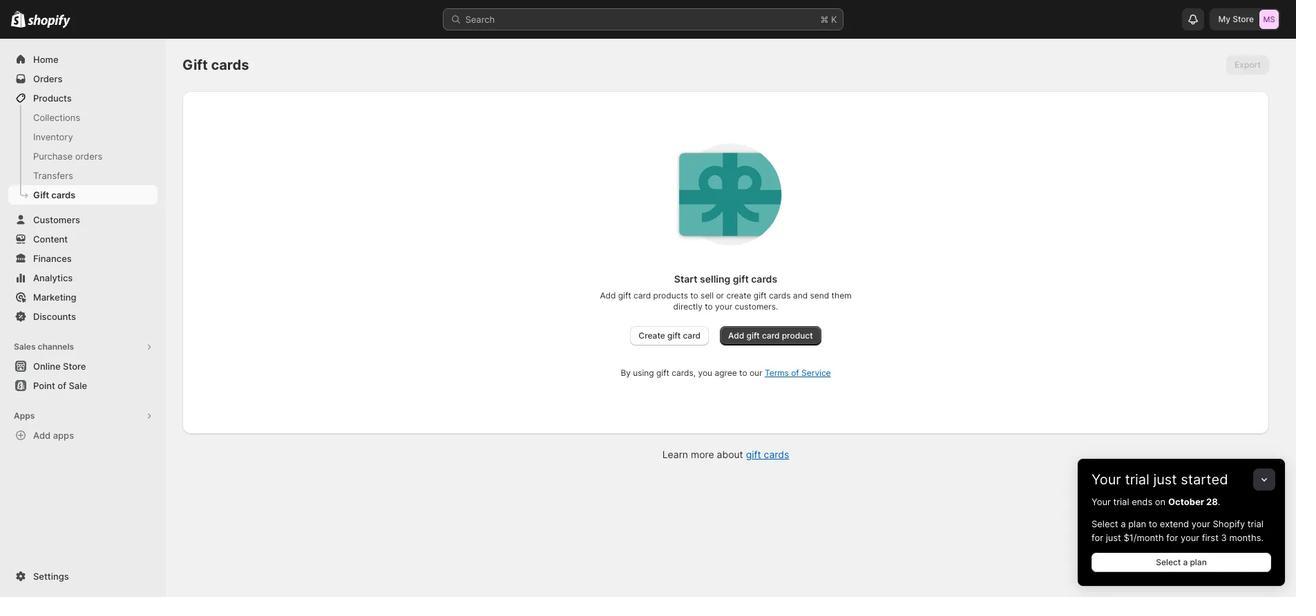 Task type: locate. For each thing, give the bounding box(es) containing it.
0 horizontal spatial plan
[[1129, 518, 1147, 529]]

0 horizontal spatial gift
[[33, 189, 49, 200]]

a for select a plan
[[1184, 557, 1188, 567]]

2 your from the top
[[1092, 496, 1111, 507]]

your
[[1092, 471, 1122, 488], [1092, 496, 1111, 507]]

your left ends
[[1092, 496, 1111, 507]]

your for your trial just started
[[1092, 471, 1122, 488]]

just inside dropdown button
[[1154, 471, 1178, 488]]

0 horizontal spatial a
[[1121, 518, 1126, 529]]

a
[[1121, 518, 1126, 529], [1184, 557, 1188, 567]]

1 vertical spatial trial
[[1114, 496, 1130, 507]]

3
[[1222, 532, 1227, 543]]

months.
[[1230, 532, 1264, 543]]

2 for from the left
[[1167, 532, 1179, 543]]

2 vertical spatial trial
[[1248, 518, 1264, 529]]

1 vertical spatial your
[[1192, 518, 1211, 529]]

trial
[[1126, 471, 1150, 488], [1114, 496, 1130, 507], [1248, 518, 1264, 529]]

customers.
[[735, 301, 779, 312]]

0 horizontal spatial of
[[58, 380, 66, 391]]

1 horizontal spatial select
[[1157, 557, 1181, 567]]

1 vertical spatial of
[[58, 380, 66, 391]]

select a plan
[[1157, 557, 1207, 567]]

gift cards
[[182, 57, 249, 73], [33, 189, 75, 200]]

discounts
[[33, 311, 76, 322]]

1 vertical spatial plan
[[1191, 557, 1207, 567]]

plan up $1/month
[[1129, 518, 1147, 529]]

your left first
[[1181, 532, 1200, 543]]

store right my
[[1233, 14, 1255, 24]]

orders
[[33, 73, 63, 84]]

card down directly
[[683, 330, 701, 341]]

more
[[691, 449, 714, 460]]

1 vertical spatial gift
[[33, 189, 49, 200]]

october
[[1169, 496, 1205, 507]]

1 vertical spatial your
[[1092, 496, 1111, 507]]

0 vertical spatial select
[[1092, 518, 1119, 529]]

1 your from the top
[[1092, 471, 1122, 488]]

customers link
[[8, 210, 158, 229]]

your for your trial ends on october 28 .
[[1092, 496, 1111, 507]]

for down extend
[[1167, 532, 1179, 543]]

1 horizontal spatial card
[[683, 330, 701, 341]]

purchase
[[33, 151, 73, 162]]

1 horizontal spatial gift
[[182, 57, 208, 73]]

create gift card button
[[631, 326, 709, 346]]

just left $1/month
[[1106, 532, 1122, 543]]

point
[[33, 380, 55, 391]]

2 horizontal spatial add
[[729, 330, 745, 341]]

gift cards link
[[746, 449, 790, 460]]

0 vertical spatial your
[[1092, 471, 1122, 488]]

start selling gift cards
[[675, 273, 778, 285]]

to down sell
[[705, 301, 713, 312]]

cards,
[[672, 368, 696, 378]]

1 vertical spatial store
[[63, 361, 86, 372]]

trial left ends
[[1114, 496, 1130, 507]]

collections
[[33, 112, 80, 123]]

0 vertical spatial a
[[1121, 518, 1126, 529]]

plan down first
[[1191, 557, 1207, 567]]

0 horizontal spatial for
[[1092, 532, 1104, 543]]

your inside dropdown button
[[1092, 471, 1122, 488]]

gift down customers.
[[747, 330, 760, 341]]

2 vertical spatial add
[[33, 430, 51, 441]]

to inside "select a plan to extend your shopify trial for just $1/month for your first 3 months."
[[1149, 518, 1158, 529]]

a down "select a plan to extend your shopify trial for just $1/month for your first 3 months."
[[1184, 557, 1188, 567]]

just up on
[[1154, 471, 1178, 488]]

store up the sale
[[63, 361, 86, 372]]

shopify image
[[11, 11, 26, 28], [28, 14, 71, 28]]

started
[[1181, 471, 1229, 488]]

point of sale
[[33, 380, 87, 391]]

0 horizontal spatial card
[[634, 290, 651, 301]]

2 horizontal spatial card
[[762, 330, 780, 341]]

inventory
[[33, 131, 73, 142]]

point of sale link
[[8, 376, 158, 395]]

add down customers.
[[729, 330, 745, 341]]

1 vertical spatial gift cards
[[33, 189, 75, 200]]

and
[[793, 290, 808, 301]]

your up first
[[1192, 518, 1211, 529]]

my store
[[1219, 14, 1255, 24]]

⌘ k
[[821, 14, 837, 25]]

or
[[716, 290, 724, 301]]

add left the products
[[600, 290, 616, 301]]

0 horizontal spatial gift cards
[[33, 189, 75, 200]]

0 vertical spatial plan
[[1129, 518, 1147, 529]]

trial for ends
[[1114, 496, 1130, 507]]

export button
[[1227, 55, 1270, 75]]

create
[[639, 330, 666, 341]]

1 vertical spatial select
[[1157, 557, 1181, 567]]

1 horizontal spatial plan
[[1191, 557, 1207, 567]]

card inside add gift card products to sell or create gift cards and send them directly to your customers.
[[634, 290, 651, 301]]

add inside add gift card products to sell or create gift cards and send them directly to your customers.
[[600, 290, 616, 301]]

about
[[717, 449, 744, 460]]

first
[[1203, 532, 1219, 543]]

your trial just started element
[[1078, 495, 1286, 586]]

select down your trial ends on october 28 .
[[1092, 518, 1119, 529]]

analytics
[[33, 272, 73, 283]]

store inside button
[[63, 361, 86, 372]]

your
[[715, 301, 733, 312], [1192, 518, 1211, 529], [1181, 532, 1200, 543]]

collections link
[[8, 108, 158, 127]]

28
[[1207, 496, 1218, 507]]

orders link
[[8, 69, 158, 88]]

gift right create
[[668, 330, 681, 341]]

0 vertical spatial your
[[715, 301, 733, 312]]

your trial ends on october 28 .
[[1092, 496, 1221, 507]]

plan
[[1129, 518, 1147, 529], [1191, 557, 1207, 567]]

1 vertical spatial just
[[1106, 532, 1122, 543]]

0 horizontal spatial select
[[1092, 518, 1119, 529]]

to up $1/month
[[1149, 518, 1158, 529]]

gift right using
[[657, 368, 670, 378]]

1 horizontal spatial for
[[1167, 532, 1179, 543]]

add gift card product button
[[720, 326, 822, 346]]

1 horizontal spatial a
[[1184, 557, 1188, 567]]

trial inside dropdown button
[[1126, 471, 1150, 488]]

for left $1/month
[[1092, 532, 1104, 543]]

0 vertical spatial add
[[600, 290, 616, 301]]

to left our
[[740, 368, 748, 378]]

finances
[[33, 253, 72, 264]]

1 horizontal spatial store
[[1233, 14, 1255, 24]]

of left the sale
[[58, 380, 66, 391]]

send
[[810, 290, 830, 301]]

of right terms
[[792, 368, 800, 378]]

settings
[[33, 571, 69, 582]]

cards
[[211, 57, 249, 73], [51, 189, 75, 200], [752, 273, 778, 285], [769, 290, 791, 301], [764, 449, 790, 460]]

a up $1/month
[[1121, 518, 1126, 529]]

0 vertical spatial trial
[[1126, 471, 1150, 488]]

0 horizontal spatial just
[[1106, 532, 1122, 543]]

0 horizontal spatial add
[[33, 430, 51, 441]]

terms of service link
[[765, 368, 831, 378]]

1 vertical spatial a
[[1184, 557, 1188, 567]]

product
[[782, 330, 813, 341]]

0 vertical spatial just
[[1154, 471, 1178, 488]]

card for add gift card product
[[762, 330, 780, 341]]

service
[[802, 368, 831, 378]]

of
[[792, 368, 800, 378], [58, 380, 66, 391]]

select
[[1092, 518, 1119, 529], [1157, 557, 1181, 567]]

1 for from the left
[[1092, 532, 1104, 543]]

channels
[[38, 341, 74, 352]]

1 horizontal spatial gift cards
[[182, 57, 249, 73]]

0 vertical spatial of
[[792, 368, 800, 378]]

1 horizontal spatial just
[[1154, 471, 1178, 488]]

transfers link
[[8, 166, 158, 185]]

plan inside "select a plan to extend your shopify trial for just $1/month for your first 3 months."
[[1129, 518, 1147, 529]]

home
[[33, 54, 58, 65]]

trial for just
[[1126, 471, 1150, 488]]

directly
[[674, 301, 703, 312]]

a inside "select a plan to extend your shopify trial for just $1/month for your first 3 months."
[[1121, 518, 1126, 529]]

online
[[33, 361, 61, 372]]

your up your trial ends on october 28 .
[[1092, 471, 1122, 488]]

0 vertical spatial gift
[[182, 57, 208, 73]]

them
[[832, 290, 852, 301]]

your down 'or'
[[715, 301, 733, 312]]

card left the products
[[634, 290, 651, 301]]

you
[[698, 368, 713, 378]]

products
[[33, 93, 72, 104]]

0 vertical spatial store
[[1233, 14, 1255, 24]]

store
[[1233, 14, 1255, 24], [63, 361, 86, 372]]

select inside "select a plan to extend your shopify trial for just $1/month for your first 3 months."
[[1092, 518, 1119, 529]]

add for add gift card product
[[729, 330, 745, 341]]

card
[[634, 290, 651, 301], [683, 330, 701, 341], [762, 330, 780, 341]]

0 horizontal spatial store
[[63, 361, 86, 372]]

card left product
[[762, 330, 780, 341]]

trial up months.
[[1248, 518, 1264, 529]]

cards inside add gift card products to sell or create gift cards and send them directly to your customers.
[[769, 290, 791, 301]]

1 vertical spatial add
[[729, 330, 745, 341]]

add left apps
[[33, 430, 51, 441]]

1 horizontal spatial add
[[600, 290, 616, 301]]

your inside add gift card products to sell or create gift cards and send them directly to your customers.
[[715, 301, 733, 312]]

add for add gift card products to sell or create gift cards and send them directly to your customers.
[[600, 290, 616, 301]]

sales channels
[[14, 341, 74, 352]]

gift
[[182, 57, 208, 73], [33, 189, 49, 200]]

point of sale button
[[0, 376, 166, 395]]

learn more about gift cards
[[663, 449, 790, 460]]

select down "select a plan to extend your shopify trial for just $1/month for your first 3 months."
[[1157, 557, 1181, 567]]

of inside point of sale link
[[58, 380, 66, 391]]

store for my store
[[1233, 14, 1255, 24]]

to
[[691, 290, 699, 301], [705, 301, 713, 312], [740, 368, 748, 378], [1149, 518, 1158, 529]]

ends
[[1132, 496, 1153, 507]]

trial up ends
[[1126, 471, 1150, 488]]

create gift card
[[639, 330, 701, 341]]

0 horizontal spatial shopify image
[[11, 11, 26, 28]]

online store
[[33, 361, 86, 372]]

inventory link
[[8, 127, 158, 147]]



Task type: vqa. For each thing, say whether or not it's contained in the screenshot.
Online Store Store
yes



Task type: describe. For each thing, give the bounding box(es) containing it.
to up directly
[[691, 290, 699, 301]]

sale
[[69, 380, 87, 391]]

purchase orders link
[[8, 147, 158, 166]]

⌘
[[821, 14, 829, 25]]

sales channels button
[[8, 337, 158, 357]]

marketing
[[33, 292, 76, 303]]

discounts link
[[8, 307, 158, 326]]

learn
[[663, 449, 688, 460]]

card for add gift card products to sell or create gift cards and send them directly to your customers.
[[634, 290, 651, 301]]

select for select a plan to extend your shopify trial for just $1/month for your first 3 months.
[[1092, 518, 1119, 529]]

shopify
[[1213, 518, 1246, 529]]

$1/month
[[1124, 532, 1164, 543]]

purchase orders
[[33, 151, 103, 162]]

select for select a plan
[[1157, 557, 1181, 567]]

your trial just started
[[1092, 471, 1229, 488]]

1 horizontal spatial shopify image
[[28, 14, 71, 28]]

marketing link
[[8, 288, 158, 307]]

content
[[33, 234, 68, 245]]

gift inside the 'create gift card' button
[[668, 330, 681, 341]]

online store button
[[0, 357, 166, 376]]

orders
[[75, 151, 103, 162]]

my
[[1219, 14, 1231, 24]]

your trial just started button
[[1078, 459, 1286, 488]]

apps
[[14, 411, 35, 421]]

gift left the products
[[618, 290, 632, 301]]

just inside "select a plan to extend your shopify trial for just $1/month for your first 3 months."
[[1106, 532, 1122, 543]]

add apps
[[33, 430, 74, 441]]

my store image
[[1260, 10, 1279, 29]]

content link
[[8, 229, 158, 249]]

gift cards inside gift cards link
[[33, 189, 75, 200]]

select a plan link
[[1092, 553, 1272, 572]]

start
[[675, 273, 698, 285]]

add gift card product
[[729, 330, 813, 341]]

search
[[466, 14, 495, 25]]

settings link
[[8, 567, 158, 586]]

select a plan to extend your shopify trial for just $1/month for your first 3 months.
[[1092, 518, 1264, 543]]

.
[[1218, 496, 1221, 507]]

by using gift cards, you agree to our terms of service
[[621, 368, 831, 378]]

gift right about
[[746, 449, 761, 460]]

trial inside "select a plan to extend your shopify trial for just $1/month for your first 3 months."
[[1248, 518, 1264, 529]]

apps
[[53, 430, 74, 441]]

2 vertical spatial your
[[1181, 532, 1200, 543]]

analytics link
[[8, 268, 158, 288]]

selling
[[700, 273, 731, 285]]

store for online store
[[63, 361, 86, 372]]

k
[[832, 14, 837, 25]]

gift up customers.
[[754, 290, 767, 301]]

sales
[[14, 341, 36, 352]]

agree
[[715, 368, 737, 378]]

plan for select a plan
[[1191, 557, 1207, 567]]

on
[[1156, 496, 1166, 507]]

apps button
[[8, 406, 158, 426]]

gift inside the add gift card product button
[[747, 330, 760, 341]]

transfers
[[33, 170, 73, 181]]

add gift card products to sell or create gift cards and send them directly to your customers.
[[600, 290, 852, 312]]

home link
[[8, 50, 158, 69]]

finances link
[[8, 249, 158, 268]]

online store link
[[8, 357, 158, 376]]

card for create gift card
[[683, 330, 701, 341]]

using
[[633, 368, 654, 378]]

products link
[[8, 88, 158, 108]]

sell
[[701, 290, 714, 301]]

our
[[750, 368, 763, 378]]

products
[[654, 290, 688, 301]]

add apps button
[[8, 426, 158, 445]]

add for add apps
[[33, 430, 51, 441]]

customers
[[33, 214, 80, 225]]

gift up the create
[[733, 273, 749, 285]]

extend
[[1160, 518, 1190, 529]]

by
[[621, 368, 631, 378]]

terms
[[765, 368, 789, 378]]

0 vertical spatial gift cards
[[182, 57, 249, 73]]

create
[[727, 290, 752, 301]]

plan for select a plan to extend your shopify trial for just $1/month for your first 3 months.
[[1129, 518, 1147, 529]]

a for select a plan to extend your shopify trial for just $1/month for your first 3 months.
[[1121, 518, 1126, 529]]

1 horizontal spatial of
[[792, 368, 800, 378]]



